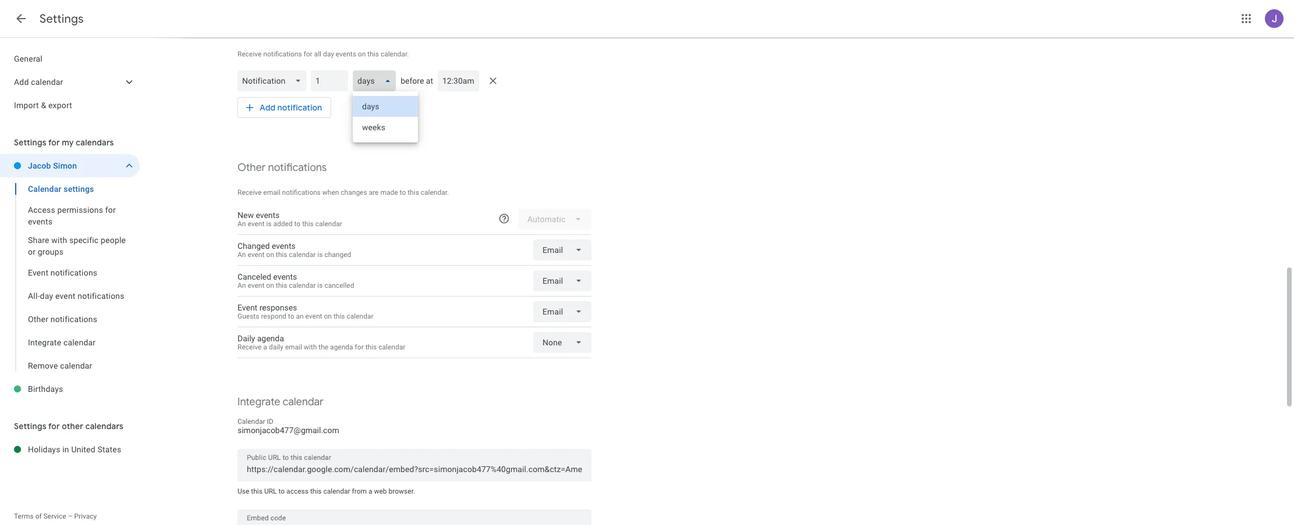 Task type: locate. For each thing, give the bounding box(es) containing it.
1 vertical spatial integrate calendar
[[237, 396, 324, 409]]

this right changed
[[276, 251, 287, 259]]

0 vertical spatial email
[[263, 189, 280, 197]]

cancelled
[[324, 282, 354, 290]]

event up canceled
[[248, 251, 264, 259]]

my
[[62, 137, 74, 148]]

0 vertical spatial receive
[[237, 50, 262, 58]]

1 vertical spatial a
[[368, 488, 372, 496]]

calendar
[[31, 77, 63, 87], [315, 220, 342, 228], [289, 251, 316, 259], [289, 282, 316, 290], [347, 313, 373, 321], [63, 338, 96, 348], [379, 343, 405, 352], [60, 361, 92, 371], [283, 396, 324, 409], [323, 488, 350, 496]]

is left cancelled
[[317, 282, 323, 290]]

calendar inside the changed events an event on this calendar is changed
[[289, 251, 316, 259]]

0 horizontal spatial calendar.
[[381, 50, 409, 58]]

united
[[71, 445, 95, 455]]

0 vertical spatial with
[[51, 236, 67, 245]]

None text field
[[247, 462, 582, 478], [247, 522, 582, 526], [247, 462, 582, 478], [247, 522, 582, 526]]

notifications down all-day event notifications
[[50, 315, 97, 324]]

calendar. up before
[[381, 50, 409, 58]]

add
[[14, 77, 29, 87], [260, 102, 275, 113]]

event inside the changed events an event on this calendar is changed
[[248, 251, 264, 259]]

event inside new events an event is added to this calendar
[[248, 220, 264, 228]]

0 horizontal spatial with
[[51, 236, 67, 245]]

integrate up id
[[237, 396, 280, 409]]

1 horizontal spatial other
[[237, 161, 266, 175]]

with inside daily agenda receive a daily email with the agenda for this calendar
[[304, 343, 317, 352]]

calendar. right made
[[421, 189, 449, 197]]

on inside the changed events an event on this calendar is changed
[[266, 251, 274, 259]]

group containing calendar settings
[[0, 178, 140, 378]]

integrate calendar up remove calendar
[[28, 338, 96, 348]]

an inside canceled events an event on this calendar is cancelled
[[237, 282, 246, 290]]

0 vertical spatial integrate calendar
[[28, 338, 96, 348]]

1 vertical spatial calendar
[[237, 418, 265, 426]]

this right made
[[408, 189, 419, 197]]

events for changed events
[[272, 242, 296, 251]]

0 vertical spatial is
[[266, 220, 271, 228]]

for
[[304, 50, 312, 58], [48, 137, 60, 148], [105, 205, 116, 215], [355, 343, 364, 352], [48, 421, 60, 432]]

for right permissions at the left
[[105, 205, 116, 215]]

other notifications down all-day event notifications
[[28, 315, 97, 324]]

events inside new events an event is added to this calendar
[[256, 211, 280, 220]]

calendar inside new events an event is added to this calendar
[[315, 220, 342, 228]]

0 vertical spatial add
[[14, 77, 29, 87]]

is inside the changed events an event on this calendar is changed
[[317, 251, 323, 259]]

calendar.
[[381, 50, 409, 58], [421, 189, 449, 197]]

1 vertical spatial day
[[40, 292, 53, 301]]

calendars right my in the left of the page
[[76, 137, 114, 148]]

this down cancelled
[[333, 313, 345, 321]]

events down added on the top of the page
[[272, 242, 296, 251]]

this
[[367, 50, 379, 58], [408, 189, 419, 197], [302, 220, 314, 228], [276, 251, 287, 259], [276, 282, 287, 290], [333, 313, 345, 321], [365, 343, 377, 352], [251, 488, 262, 496], [310, 488, 322, 496]]

day
[[323, 50, 334, 58], [40, 292, 53, 301]]

2 vertical spatial settings
[[14, 421, 46, 432]]

events for canceled events
[[273, 272, 297, 282]]

export
[[48, 101, 72, 110]]

responses
[[259, 303, 297, 313]]

id
[[267, 418, 273, 426]]

1 vertical spatial an
[[237, 251, 246, 259]]

event for event notifications
[[28, 268, 48, 278]]

option
[[353, 96, 418, 117], [353, 117, 418, 138]]

on up responses
[[266, 282, 274, 290]]

with inside share with specific people or groups
[[51, 236, 67, 245]]

share with specific people or groups
[[28, 236, 126, 257]]

add left notification
[[260, 102, 275, 113]]

this up responses
[[276, 282, 287, 290]]

1 vertical spatial email
[[285, 343, 302, 352]]

of
[[35, 513, 42, 521]]

1 horizontal spatial calendar.
[[421, 189, 449, 197]]

other
[[237, 161, 266, 175], [28, 315, 48, 324]]

calendars for settings for my calendars
[[76, 137, 114, 148]]

people
[[101, 236, 126, 245]]

events inside canceled events an event on this calendar is cancelled
[[273, 272, 297, 282]]

calendar left id
[[237, 418, 265, 426]]

1 vertical spatial add
[[260, 102, 275, 113]]

notifications left all
[[263, 50, 302, 58]]

settings for my calendars
[[14, 137, 114, 148]]

2 vertical spatial is
[[317, 282, 323, 290]]

add inside button
[[260, 102, 275, 113]]

is left added on the top of the page
[[266, 220, 271, 228]]

changes
[[341, 189, 367, 197]]

to
[[400, 189, 406, 197], [294, 220, 300, 228], [288, 313, 294, 321], [279, 488, 285, 496]]

other down all-
[[28, 315, 48, 324]]

0 horizontal spatial email
[[263, 189, 280, 197]]

group
[[0, 178, 140, 378]]

calendar inside the calendar id simonjacob477@gmail.com
[[237, 418, 265, 426]]

2 an from the top
[[237, 251, 246, 259]]

for left my in the left of the page
[[48, 137, 60, 148]]

0 vertical spatial calendar
[[28, 185, 61, 194]]

on up canceled
[[266, 251, 274, 259]]

0 vertical spatial other notifications
[[237, 161, 327, 175]]

agenda
[[257, 334, 284, 343], [330, 343, 353, 352]]

1 vertical spatial other
[[28, 315, 48, 324]]

settings up holidays
[[14, 421, 46, 432]]

for left other
[[48, 421, 60, 432]]

events right all
[[336, 50, 356, 58]]

this right added on the top of the page
[[302, 220, 314, 228]]

2 option from the top
[[353, 117, 418, 138]]

settings for settings
[[40, 12, 84, 26]]

1 vertical spatial is
[[317, 251, 323, 259]]

event inside canceled events an event on this calendar is cancelled
[[248, 282, 264, 290]]

unit of time selection list box
[[353, 91, 418, 143]]

calendar inside tree
[[28, 185, 61, 194]]

Time of day text field
[[442, 75, 474, 87]]

0 horizontal spatial a
[[263, 343, 267, 352]]

is for canceled events
[[317, 282, 323, 290]]

1 vertical spatial calendars
[[85, 421, 123, 432]]

1 horizontal spatial agenda
[[330, 343, 353, 352]]

0 horizontal spatial other notifications
[[28, 315, 97, 324]]

settings for settings for my calendars
[[14, 137, 46, 148]]

an for changed events
[[237, 251, 246, 259]]

add for add calendar
[[14, 77, 29, 87]]

1 vertical spatial with
[[304, 343, 317, 352]]

events down access
[[28, 217, 52, 226]]

integrate calendar up id
[[237, 396, 324, 409]]

notifications
[[263, 50, 302, 58], [268, 161, 327, 175], [282, 189, 321, 197], [51, 268, 97, 278], [78, 292, 124, 301], [50, 315, 97, 324]]

a
[[263, 343, 267, 352], [368, 488, 372, 496]]

0 horizontal spatial add
[[14, 77, 29, 87]]

other notifications inside settings for my calendars tree
[[28, 315, 97, 324]]

jacob simon
[[28, 161, 77, 171]]

1 vertical spatial event
[[237, 303, 257, 313]]

integrate
[[28, 338, 61, 348], [237, 396, 280, 409]]

event left the 'respond' at the left bottom of page
[[237, 303, 257, 313]]

event right an
[[305, 313, 322, 321]]

0 horizontal spatial integrate calendar
[[28, 338, 96, 348]]

birthdays link
[[28, 378, 140, 401]]

all-
[[28, 292, 40, 301]]

add calendar
[[14, 77, 63, 87]]

2 receive from the top
[[237, 189, 262, 197]]

settings heading
[[40, 12, 84, 26]]

event up responses
[[248, 282, 264, 290]]

other notifications up new events an event is added to this calendar
[[237, 161, 327, 175]]

notifications up new events an event is added to this calendar
[[282, 189, 321, 197]]

0 vertical spatial other
[[237, 161, 266, 175]]

on
[[358, 50, 366, 58], [266, 251, 274, 259], [266, 282, 274, 290], [324, 313, 332, 321]]

calendar inside canceled events an event on this calendar is cancelled
[[289, 282, 316, 290]]

event inside settings for my calendars tree
[[28, 268, 48, 278]]

tree containing general
[[0, 47, 140, 117]]

3 an from the top
[[237, 282, 246, 290]]

changed events an event on this calendar is changed
[[237, 242, 351, 259]]

made
[[380, 189, 398, 197]]

integrate inside settings for my calendars tree
[[28, 338, 61, 348]]

email
[[263, 189, 280, 197], [285, 343, 302, 352]]

agenda right the
[[330, 343, 353, 352]]

canceled
[[237, 272, 271, 282]]

with
[[51, 236, 67, 245], [304, 343, 317, 352]]

email up new events an event is added to this calendar
[[263, 189, 280, 197]]

use
[[237, 488, 249, 496]]

day right all
[[323, 50, 334, 58]]

integrate calendar
[[28, 338, 96, 348], [237, 396, 324, 409]]

0 vertical spatial a
[[263, 343, 267, 352]]

holidays
[[28, 445, 60, 455]]

calendar up access
[[28, 185, 61, 194]]

guests
[[237, 313, 259, 321]]

other notifications
[[237, 161, 327, 175], [28, 315, 97, 324]]

daily agenda receive a daily email with the agenda for this calendar
[[237, 334, 405, 352]]

events inside the changed events an event on this calendar is changed
[[272, 242, 296, 251]]

receive for receive email notifications when changes are made to this calendar.
[[237, 189, 262, 197]]

this inside the changed events an event on this calendar is changed
[[276, 251, 287, 259]]

an
[[296, 313, 304, 321]]

1 vertical spatial settings
[[14, 137, 46, 148]]

tree
[[0, 47, 140, 117]]

event inside event responses guests respond to an event on this calendar
[[305, 313, 322, 321]]

3 receive from the top
[[237, 343, 262, 352]]

other up new
[[237, 161, 266, 175]]

0 vertical spatial settings
[[40, 12, 84, 26]]

event inside settings for my calendars tree
[[55, 292, 75, 301]]

0 vertical spatial event
[[28, 268, 48, 278]]

for inside 'access permissions for events'
[[105, 205, 116, 215]]

1 horizontal spatial event
[[237, 303, 257, 313]]

events inside 'access permissions for events'
[[28, 217, 52, 226]]

agenda down the 'respond' at the left bottom of page
[[257, 334, 284, 343]]

an up guests
[[237, 282, 246, 290]]

0 horizontal spatial integrate
[[28, 338, 61, 348]]

daily
[[269, 343, 283, 352]]

day down event notifications
[[40, 292, 53, 301]]

settings right the go back icon
[[40, 12, 84, 26]]

calendar
[[28, 185, 61, 194], [237, 418, 265, 426]]

url
[[264, 488, 277, 496]]

to inside event responses guests respond to an event on this calendar
[[288, 313, 294, 321]]

browser.
[[389, 488, 415, 496]]

jacob simon tree item
[[0, 154, 140, 178]]

with up groups
[[51, 236, 67, 245]]

is inside new events an event is added to this calendar
[[266, 220, 271, 228]]

to right added on the top of the page
[[294, 220, 300, 228]]

this right the
[[365, 343, 377, 352]]

calendars up states
[[85, 421, 123, 432]]

events right new
[[256, 211, 280, 220]]

0 horizontal spatial calendar
[[28, 185, 61, 194]]

1 horizontal spatial with
[[304, 343, 317, 352]]

birthdays
[[28, 385, 63, 394]]

0 horizontal spatial event
[[28, 268, 48, 278]]

events down the changed events an event on this calendar is changed
[[273, 272, 297, 282]]

for right the
[[355, 343, 364, 352]]

groups
[[38, 247, 64, 257]]

is
[[266, 220, 271, 228], [317, 251, 323, 259], [317, 282, 323, 290]]

a left the web
[[368, 488, 372, 496]]

jacob
[[28, 161, 51, 171]]

event up changed
[[248, 220, 264, 228]]

0 horizontal spatial day
[[40, 292, 53, 301]]

event
[[248, 220, 264, 228], [248, 251, 264, 259], [248, 282, 264, 290], [55, 292, 75, 301], [305, 313, 322, 321]]

new events an event is added to this calendar
[[237, 211, 342, 228]]

0 horizontal spatial other
[[28, 315, 48, 324]]

notifications up when
[[268, 161, 327, 175]]

1 horizontal spatial integrate
[[237, 396, 280, 409]]

1 horizontal spatial email
[[285, 343, 302, 352]]

access permissions for events
[[28, 205, 116, 226]]

with left the
[[304, 343, 317, 352]]

calendar for calendar settings
[[28, 185, 61, 194]]

1 receive from the top
[[237, 50, 262, 58]]

to left an
[[288, 313, 294, 321]]

0 horizontal spatial agenda
[[257, 334, 284, 343]]

email right daily
[[285, 343, 302, 352]]

email inside daily agenda receive a daily email with the agenda for this calendar
[[285, 343, 302, 352]]

an for canceled events
[[237, 282, 246, 290]]

an
[[237, 220, 246, 228], [237, 251, 246, 259], [237, 282, 246, 290]]

receive
[[237, 50, 262, 58], [237, 189, 262, 197], [237, 343, 262, 352]]

is left changed
[[317, 251, 323, 259]]

event inside event responses guests respond to an event on this calendar
[[237, 303, 257, 313]]

settings
[[40, 12, 84, 26], [14, 137, 46, 148], [14, 421, 46, 432]]

import
[[14, 101, 39, 110]]

changed
[[324, 251, 351, 259]]

event down or
[[28, 268, 48, 278]]

respond
[[261, 313, 286, 321]]

2 vertical spatial an
[[237, 282, 246, 290]]

is inside canceled events an event on this calendar is cancelled
[[317, 282, 323, 290]]

1 vertical spatial other notifications
[[28, 315, 97, 324]]

go back image
[[14, 12, 28, 26]]

0 vertical spatial an
[[237, 220, 246, 228]]

on up daily agenda receive a daily email with the agenda for this calendar
[[324, 313, 332, 321]]

an up canceled
[[237, 251, 246, 259]]

2 vertical spatial receive
[[237, 343, 262, 352]]

calendar for calendar id simonjacob477@gmail.com
[[237, 418, 265, 426]]

event responses guests respond to an event on this calendar
[[237, 303, 373, 321]]

event down event notifications
[[55, 292, 75, 301]]

add up import
[[14, 77, 29, 87]]

an inside the changed events an event on this calendar is changed
[[237, 251, 246, 259]]

None field
[[237, 70, 311, 91], [353, 70, 401, 91], [533, 240, 591, 261], [533, 271, 591, 292], [533, 302, 591, 322], [533, 332, 591, 353], [237, 70, 311, 91], [353, 70, 401, 91], [533, 240, 591, 261], [533, 271, 591, 292], [533, 302, 591, 322], [533, 332, 591, 353]]

settings up jacob on the top
[[14, 137, 46, 148]]

Days in advance for notification number field
[[316, 70, 344, 91]]

0 vertical spatial integrate
[[28, 338, 61, 348]]

calendars
[[76, 137, 114, 148], [85, 421, 123, 432]]

integrate up remove
[[28, 338, 61, 348]]

service
[[43, 513, 66, 521]]

an up changed
[[237, 220, 246, 228]]

1 horizontal spatial add
[[260, 102, 275, 113]]

other inside group
[[28, 315, 48, 324]]

a left daily
[[263, 343, 267, 352]]

calendars for settings for other calendars
[[85, 421, 123, 432]]

events
[[336, 50, 356, 58], [256, 211, 280, 220], [28, 217, 52, 226], [272, 242, 296, 251], [273, 272, 297, 282]]

calendar inside event responses guests respond to an event on this calendar
[[347, 313, 373, 321]]

1 an from the top
[[237, 220, 246, 228]]

0 vertical spatial day
[[323, 50, 334, 58]]

1 vertical spatial calendar.
[[421, 189, 449, 197]]

0 vertical spatial calendars
[[76, 137, 114, 148]]

event for event responses guests respond to an event on this calendar
[[237, 303, 257, 313]]

an inside new events an event is added to this calendar
[[237, 220, 246, 228]]

add notification
[[260, 102, 322, 113]]

1 horizontal spatial calendar
[[237, 418, 265, 426]]

1 vertical spatial receive
[[237, 189, 262, 197]]

event
[[28, 268, 48, 278], [237, 303, 257, 313]]



Task type: describe. For each thing, give the bounding box(es) containing it.
holidays in united states
[[28, 445, 121, 455]]

for inside daily agenda receive a daily email with the agenda for this calendar
[[355, 343, 364, 352]]

receive for receive notifications for all day events on this calendar.
[[237, 50, 262, 58]]

1 option from the top
[[353, 96, 418, 117]]

calendar settings
[[28, 185, 94, 194]]

add for add notification
[[260, 102, 275, 113]]

access
[[286, 488, 308, 496]]

remove calendar
[[28, 361, 92, 371]]

new
[[237, 211, 254, 220]]

this right access at bottom left
[[310, 488, 322, 496]]

daily
[[237, 334, 255, 343]]

import & export
[[14, 101, 72, 110]]

this inside new events an event is added to this calendar
[[302, 220, 314, 228]]

access
[[28, 205, 55, 215]]

receive email notifications when changes are made to this calendar.
[[237, 189, 449, 197]]

privacy link
[[74, 513, 97, 521]]

share
[[28, 236, 49, 245]]

simonjacob477@gmail.com
[[237, 426, 339, 435]]

this inside canceled events an event on this calendar is cancelled
[[276, 282, 287, 290]]

the day before at 12:30am element
[[237, 68, 591, 143]]

are
[[369, 189, 379, 197]]

to right made
[[400, 189, 406, 197]]

1 horizontal spatial day
[[323, 50, 334, 58]]

to right url at bottom left
[[279, 488, 285, 496]]

receive inside daily agenda receive a daily email with the agenda for this calendar
[[237, 343, 262, 352]]

–
[[68, 513, 72, 521]]

events for new events
[[256, 211, 280, 220]]

day inside settings for my calendars tree
[[40, 292, 53, 301]]

to inside new events an event is added to this calendar
[[294, 220, 300, 228]]

add notification button
[[237, 94, 331, 122]]

event for new
[[248, 220, 264, 228]]

1 vertical spatial integrate
[[237, 396, 280, 409]]

this right use
[[251, 488, 262, 496]]

terms of service – privacy
[[14, 513, 97, 521]]

event for canceled
[[248, 282, 264, 290]]

canceled events an event on this calendar is cancelled
[[237, 272, 354, 290]]

&
[[41, 101, 46, 110]]

holidays in united states tree item
[[0, 438, 140, 462]]

event notifications
[[28, 268, 97, 278]]

is for changed events
[[317, 251, 323, 259]]

added
[[273, 220, 293, 228]]

use this url to access this calendar from a web browser.
[[237, 488, 415, 496]]

terms of service link
[[14, 513, 66, 521]]

calendar id simonjacob477@gmail.com
[[237, 418, 339, 435]]

1 horizontal spatial other notifications
[[237, 161, 327, 175]]

receive notifications for all day events on this calendar.
[[237, 50, 409, 58]]

remove
[[28, 361, 58, 371]]

integrate calendar inside settings for my calendars tree
[[28, 338, 96, 348]]

privacy
[[74, 513, 97, 521]]

this inside daily agenda receive a daily email with the agenda for this calendar
[[365, 343, 377, 352]]

a inside daily agenda receive a daily email with the agenda for this calendar
[[263, 343, 267, 352]]

settings for my calendars tree
[[0, 154, 140, 401]]

simon
[[53, 161, 77, 171]]

notifications down event notifications
[[78, 292, 124, 301]]

all-day event notifications
[[28, 292, 124, 301]]

when
[[322, 189, 339, 197]]

on inside event responses guests respond to an event on this calendar
[[324, 313, 332, 321]]

on inside canceled events an event on this calendar is cancelled
[[266, 282, 274, 290]]

other
[[62, 421, 83, 432]]

general
[[14, 54, 42, 63]]

settings for settings for other calendars
[[14, 421, 46, 432]]

birthdays tree item
[[0, 378, 140, 401]]

terms
[[14, 513, 34, 521]]

this inside event responses guests respond to an event on this calendar
[[333, 313, 345, 321]]

notifications up all-day event notifications
[[51, 268, 97, 278]]

states
[[97, 445, 121, 455]]

from
[[352, 488, 367, 496]]

1 horizontal spatial a
[[368, 488, 372, 496]]

in
[[62, 445, 69, 455]]

before
[[401, 76, 424, 86]]

notification
[[277, 102, 322, 113]]

before at
[[401, 76, 433, 86]]

specific
[[69, 236, 99, 245]]

or
[[28, 247, 36, 257]]

settings for other calendars
[[14, 421, 123, 432]]

for left all
[[304, 50, 312, 58]]

an for new events
[[237, 220, 246, 228]]

at
[[426, 76, 433, 86]]

web
[[374, 488, 387, 496]]

this right all
[[367, 50, 379, 58]]

holidays in united states link
[[28, 438, 140, 462]]

all
[[314, 50, 321, 58]]

permissions
[[57, 205, 103, 215]]

on right all
[[358, 50, 366, 58]]

event for changed
[[248, 251, 264, 259]]

1 horizontal spatial integrate calendar
[[237, 396, 324, 409]]

0 vertical spatial calendar.
[[381, 50, 409, 58]]

settings
[[64, 185, 94, 194]]

changed
[[237, 242, 270, 251]]

the
[[319, 343, 328, 352]]

calendar inside daily agenda receive a daily email with the agenda for this calendar
[[379, 343, 405, 352]]



Task type: vqa. For each thing, say whether or not it's contained in the screenshot.
a in Daily agenda Receive a daily email with the agenda for this calendar
yes



